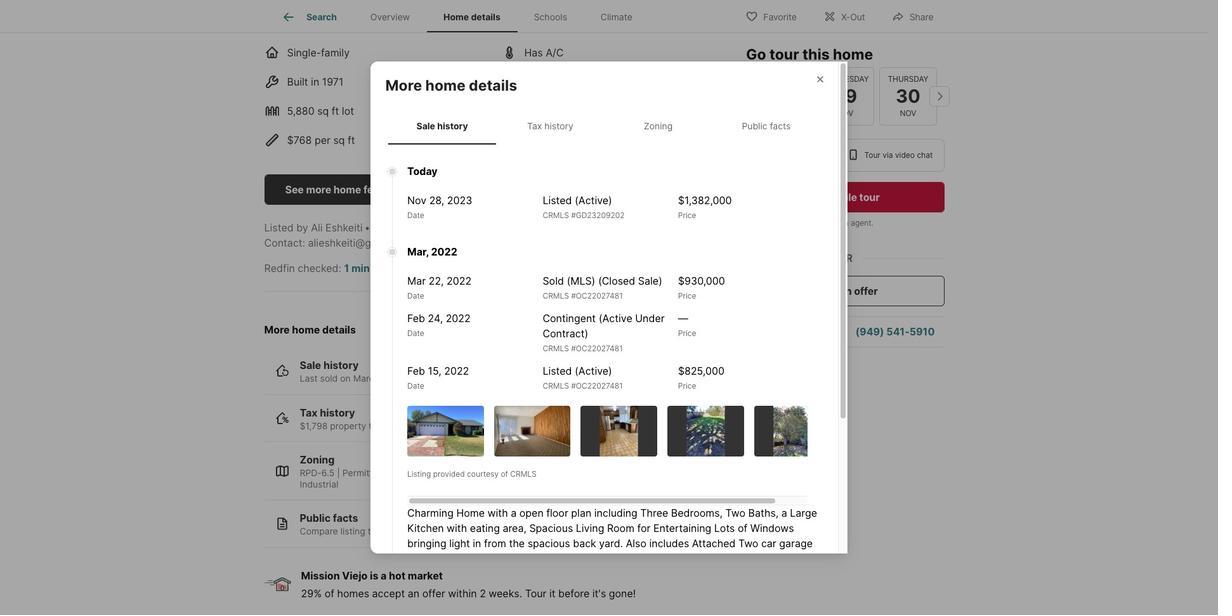 Task type: describe. For each thing, give the bounding box(es) containing it.
2022 inside feb 24, 2022 date
[[446, 312, 471, 325]]

feb 24, 2022 date
[[408, 312, 471, 338]]

home inside dialog
[[426, 77, 466, 95]]

sale history last sold on march 22, 2022 for $930,000
[[300, 359, 477, 384]]

has a/c
[[525, 46, 564, 59]]

contingent (active under contract) crmls #oc22027481
[[543, 312, 665, 353]]

2 vertical spatial details
[[322, 324, 356, 337]]

living
[[576, 522, 605, 535]]

schedule tour button
[[746, 182, 945, 213]]

windows
[[751, 522, 794, 535]]

video
[[895, 150, 915, 160]]

beautiful
[[482, 568, 525, 580]]

1 vertical spatial 2023
[[454, 262, 479, 275]]

sale history
[[417, 121, 468, 131]]

more inside dialog
[[386, 77, 423, 95]]

public for public facts
[[742, 121, 768, 131]]

access
[[461, 553, 495, 565]]

0 horizontal spatial sq
[[317, 105, 329, 118]]

includes
[[650, 537, 690, 550]]

garage inside charming home with a open floor plan including three bedrooms, two baths, a large kitchen with eating area, spacious living room for entertaining    lots of windows bringing light in from the spacious back yard. also includes attached two car garage with direct access  with some tender loving care this house could become a dream home. close to beautiful lake mission viejo, freeways, shopping, parks, schools and entertainment. property sold  "as is", seller will not make any repairs.
[[780, 537, 813, 550]]

2:11pm)
[[494, 262, 531, 275]]

home up wednesday
[[833, 46, 873, 63]]

0 horizontal spatial more home details
[[264, 324, 356, 337]]

home inside "button"
[[334, 184, 361, 196]]

#oc22027481 for (mls)
[[571, 291, 623, 301]]

1971
[[322, 76, 344, 88]]

care
[[622, 553, 645, 565]]

is",
[[569, 583, 584, 596]]

sale history tab
[[388, 110, 497, 142]]

listed by ali eshkeiti • dre # 02085700
[[264, 222, 451, 234]]

3
[[287, 17, 294, 30]]

more home details element
[[386, 62, 533, 95]]

mar,
[[408, 245, 429, 258]]

(mls)
[[567, 275, 596, 287]]

see
[[285, 184, 304, 196]]

in inside charming home with a open floor plan including three bedrooms, two baths, a large kitchen with eating area, spacious living room for entertaining    lots of windows bringing light in from the spacious back yard. also includes attached two car garage with direct access  with some tender loving care this house could become a dream home. close to beautiful lake mission viejo, freeways, shopping, parks, schools and entertainment. property sold  "as is", seller will not make any repairs.
[[473, 537, 481, 550]]

mission inside charming home with a open floor plan including three bedrooms, two baths, a large kitchen with eating area, spacious living room for entertaining    lots of windows bringing light in from the spacious back yard. also includes attached two car garage with direct access  with some tender loving care this house could become a dream home. close to beautiful lake mission viejo, freeways, shopping, parks, schools and entertainment. property sold  "as is", seller will not make any repairs.
[[553, 568, 590, 580]]

lake
[[528, 568, 550, 580]]

2022 inside mar 22, 2022 date
[[447, 275, 472, 287]]

eshkeiti
[[326, 222, 363, 234]]

(active
[[599, 312, 633, 325]]

with up the home.
[[408, 553, 428, 565]]

1 horizontal spatial redfin
[[341, 17, 372, 30]]

$930,000 inside sale history last sold on march 22, 2022 for $930,000
[[436, 373, 477, 384]]

from
[[484, 537, 506, 550]]

more home details inside dialog
[[386, 77, 518, 95]]

permitted:
[[343, 468, 386, 479]]

tour via video chat option
[[839, 139, 945, 172]]

02085700
[[401, 222, 451, 234]]

1 family, from the left
[[418, 468, 448, 479]]

it's
[[593, 588, 606, 600]]

to inside public facts compare listing to public record, refreshed 11/06/2023
[[368, 526, 376, 537]]

gone!
[[609, 588, 636, 600]]

2023 inside nov 28, 2023 date
[[447, 194, 472, 207]]

history for sale history
[[437, 121, 468, 131]]

viejo,
[[592, 568, 619, 580]]

(949)
[[856, 326, 884, 339]]

listed (active) crmls #oc22027481
[[543, 365, 623, 391]]

home up the last
[[292, 324, 320, 337]]

zoning rpd-6.5 | permitted: single-family, multi-family, adu, commercial, industrial
[[300, 454, 582, 490]]

back
[[573, 537, 597, 550]]

coldwell
[[463, 222, 504, 234]]

schools tab
[[517, 2, 584, 32]]

bringing
[[408, 537, 447, 550]]

tax history
[[527, 121, 574, 131]]

overview
[[371, 12, 410, 22]]

plan
[[571, 507, 592, 520]]

0 vertical spatial in
[[311, 76, 319, 88]]

—
[[678, 312, 689, 325]]

1 vertical spatial more
[[264, 324, 290, 337]]

3 hours on redfin
[[287, 17, 372, 30]]

share
[[910, 11, 934, 22]]

2022 inside tax history $1,798 property taxes paid in 2022
[[424, 421, 446, 431]]

541-
[[887, 326, 910, 339]]

— price
[[678, 312, 697, 338]]

listing
[[341, 526, 365, 537]]

home details tab
[[427, 2, 517, 32]]

the
[[509, 537, 525, 550]]

#oc22027481 for (active
[[571, 344, 623, 353]]

tax history tab
[[497, 110, 605, 142]]

history for tax history
[[545, 121, 574, 131]]

tax for tax history
[[527, 121, 542, 131]]

for inside charming home with a open floor plan including three bedrooms, two baths, a large kitchen with eating area, spacious living room for entertaining    lots of windows bringing light in from the spacious back yard. also includes attached two car garage with direct access  with some tender loving care this house could become a dream home. close to beautiful lake mission viejo, freeways, shopping, parks, schools and entertainment. property sold  "as is", seller will not make any repairs.
[[638, 522, 651, 535]]

open
[[520, 507, 544, 520]]

alieshkeiti@gmail.com
[[308, 237, 414, 250]]

mar, 2022
[[408, 245, 457, 258]]

contract)
[[543, 327, 589, 340]]

a inside 'mission viejo is a hot market 29% of homes accept an offer within 2 weeks. tour it before it's gone!'
[[381, 570, 387, 583]]

nov inside nov 28, 2023 date
[[408, 194, 427, 207]]

feb for feb 24, 2022
[[408, 312, 425, 325]]

15,
[[428, 365, 442, 377]]

entertainment.
[[408, 583, 478, 596]]

banker
[[507, 222, 541, 234]]

$930,000 price
[[678, 275, 725, 301]]

commercial,
[[530, 468, 582, 479]]

date for mar 22, 2022
[[408, 291, 424, 301]]

0 vertical spatial two
[[726, 507, 746, 520]]

0 vertical spatial on
[[326, 17, 338, 30]]

home inside charming home with a open floor plan including three bedrooms, two baths, a large kitchen with eating area, spacious living room for entertaining    lots of windows bringing light in from the spacious back yard. also includes attached two car garage with direct access  with some tender loving care this house could become a dream home. close to beautiful lake mission viejo, freeways, shopping, parks, schools and entertainment. property sold  "as is", seller will not make any repairs.
[[457, 507, 485, 520]]

not
[[635, 583, 651, 596]]

will
[[617, 583, 633, 596]]

more home details dialog
[[371, 62, 848, 616]]

"as
[[550, 583, 566, 596]]

accept
[[372, 588, 405, 600]]

2 vertical spatial redfin
[[264, 262, 295, 275]]

schedule
[[811, 191, 857, 204]]

and
[[798, 568, 816, 580]]

0 horizontal spatial ft
[[332, 105, 339, 118]]

lot
[[342, 105, 354, 118]]

schools inside charming home with a open floor plan including three bedrooms, two baths, a large kitchen with eating area, spacious living room for entertaining    lots of windows bringing light in from the spacious back yard. also includes attached two car garage with direct access  with some tender loving care this house could become a dream home. close to beautiful lake mission viejo, freeways, shopping, parks, schools and entertainment. property sold  "as is", seller will not make any repairs.
[[757, 568, 795, 580]]

tour for tour via video chat
[[865, 150, 881, 160]]

price for $825,000
[[678, 381, 697, 391]]

2022 inside feb 15, 2022 date
[[444, 365, 469, 377]]

chat
[[917, 150, 933, 160]]

of inside charming home with a open floor plan including three bedrooms, two baths, a large kitchen with eating area, spacious living room for entertaining    lots of windows bringing light in from the spacious back yard. also includes attached two car garage with direct access  with some tender loving care this house could become a dream home. close to beautiful lake mission viejo, freeways, shopping, parks, schools and entertainment. property sold  "as is", seller will not make any repairs.
[[738, 522, 748, 535]]

minute
[[352, 262, 386, 275]]

hallmark
[[543, 222, 585, 234]]

2 family, from the left
[[475, 468, 504, 479]]

#oc22027481 inside listed (active) crmls #oc22027481
[[571, 381, 623, 391]]

history for tax history $1,798 property taxes paid in 2022
[[320, 407, 355, 419]]

listed for listed (active) crmls #oc22027481
[[543, 365, 572, 377]]

tax for tax history $1,798 property taxes paid in 2022
[[300, 407, 318, 419]]

public for public facts compare listing to public record, refreshed 11/06/2023
[[300, 512, 331, 525]]

spacious
[[530, 522, 573, 535]]

hot
[[389, 570, 406, 583]]

market
[[408, 570, 443, 583]]

mar
[[408, 275, 426, 287]]

house
[[668, 553, 698, 565]]

spaces
[[570, 17, 604, 30]]

0 vertical spatial 2
[[525, 17, 531, 30]]

5,880 sq ft lot
[[287, 105, 354, 118]]

start
[[813, 285, 838, 298]]

$930,000 inside more home details dialog
[[678, 275, 725, 287]]

tour for tour this home with a redfin agent.
[[746, 218, 762, 228]]

including
[[595, 507, 638, 520]]

overview tab
[[354, 2, 427, 32]]

thursday 30 nov
[[888, 74, 929, 118]]

seller
[[587, 583, 614, 596]]

history for sale history last sold on march 22, 2022 for $930,000
[[324, 359, 359, 372]]

also
[[626, 537, 647, 550]]

last
[[300, 373, 318, 384]]

schools inside tab
[[534, 12, 567, 22]]

30
[[896, 85, 921, 107]]

0 horizontal spatial garage
[[534, 17, 567, 30]]

$768 per sq ft
[[287, 134, 355, 147]]

1 horizontal spatial this
[[764, 218, 778, 228]]

facts for public facts
[[770, 121, 791, 131]]

crmls inside listed (active) crmls #oc22027481
[[543, 381, 569, 391]]

29
[[834, 85, 857, 107]]

2 inside 'mission viejo is a hot market 29% of homes accept an offer within 2 weeks. tour it before it's gone!'
[[480, 588, 486, 600]]

1 vertical spatial 28,
[[436, 262, 451, 275]]

lots
[[715, 522, 735, 535]]

offer inside button
[[854, 285, 878, 298]]

ago
[[389, 262, 407, 275]]

to inside charming home with a open floor plan including three bedrooms, two baths, a large kitchen with eating area, spacious living room for entertaining    lots of windows bringing light in from the spacious back yard. also includes attached two car garage with direct access  with some tender loving care this house could become a dream home. close to beautiful lake mission viejo, freeways, shopping, parks, schools and entertainment. property sold  "as is", seller will not make any repairs.
[[470, 568, 480, 580]]

large
[[790, 507, 818, 520]]

tab list inside more home details dialog
[[386, 108, 823, 144]]

repairs.
[[703, 583, 738, 596]]

eating
[[470, 522, 500, 535]]

public facts compare listing to public record, refreshed 11/06/2023
[[300, 512, 530, 537]]

out
[[851, 11, 866, 22]]



Task type: vqa. For each thing, say whether or not it's contained in the screenshot.


Task type: locate. For each thing, give the bounding box(es) containing it.
a up area,
[[511, 507, 517, 520]]

with
[[498, 553, 520, 565]]

a down car
[[771, 553, 777, 565]]

22, right mar
[[429, 275, 444, 287]]

a
[[819, 218, 824, 228], [511, 507, 517, 520], [782, 507, 788, 520], [771, 553, 777, 565], [381, 570, 387, 583]]

0 vertical spatial 2023
[[447, 194, 472, 207]]

0 vertical spatial of
[[501, 469, 508, 479]]

2022 left 15, at the left bottom
[[398, 373, 420, 384]]

sale up the last
[[300, 359, 321, 372]]

date up 02085700
[[408, 210, 424, 220]]

tab list containing search
[[264, 0, 660, 32]]

schools down 'dream' on the right of the page
[[757, 568, 795, 580]]

family, left adu,
[[475, 468, 504, 479]]

single- down hours
[[287, 46, 321, 59]]

dre
[[372, 222, 392, 234]]

1 horizontal spatial nov
[[837, 109, 854, 118]]

tour inside button
[[859, 191, 880, 204]]

(active) up #gd23209202
[[575, 194, 612, 207]]

at
[[482, 262, 491, 275]]

0 horizontal spatial nov
[[408, 194, 427, 207]]

on inside sale history last sold on march 22, 2022 for $930,000
[[340, 373, 351, 384]]

$930,000
[[678, 275, 725, 287], [436, 373, 477, 384]]

tour this home with a redfin agent.
[[746, 218, 874, 228]]

2 #oc22027481 from the top
[[571, 344, 623, 353]]

0 vertical spatial sale
[[417, 121, 435, 131]]

nov up 02085700
[[408, 194, 427, 207]]

(active) for $825,000
[[575, 365, 612, 377]]

0 horizontal spatial schools
[[534, 12, 567, 22]]

tab list containing sale history
[[386, 108, 823, 144]]

1 vertical spatial zoning
[[300, 454, 335, 467]]

0 vertical spatial public
[[742, 121, 768, 131]]

public facts
[[742, 121, 791, 131]]

per
[[315, 134, 331, 147]]

0 vertical spatial schools
[[534, 12, 567, 22]]

2022 inside sale history last sold on march 22, 2022 for $930,000
[[398, 373, 420, 384]]

a down schedule
[[819, 218, 824, 228]]

1 horizontal spatial for
[[638, 522, 651, 535]]

0 vertical spatial redfin
[[341, 17, 372, 30]]

in inside tax history $1,798 property taxes paid in 2022
[[415, 421, 422, 431]]

redfin checked: 1 minute ago (nov 28, 2023 at 2:11pm)
[[264, 262, 531, 275]]

2 horizontal spatial of
[[738, 522, 748, 535]]

thursday
[[888, 74, 929, 84]]

date for feb 15, 2022
[[408, 381, 424, 391]]

#oc22027481 inside contingent (active under contract) crmls #oc22027481
[[571, 344, 623, 353]]

facts inside public facts compare listing to public record, refreshed 11/06/2023
[[333, 512, 358, 525]]

sold
[[543, 275, 564, 287], [526, 583, 547, 596]]

sale
[[417, 121, 435, 131], [300, 359, 321, 372]]

2 price from the top
[[678, 291, 697, 301]]

next image
[[930, 86, 950, 107]]

feb inside feb 24, 2022 date
[[408, 312, 425, 325]]

2 feb from the top
[[408, 365, 425, 377]]

1 vertical spatial 22,
[[382, 373, 395, 384]]

1 vertical spatial 2
[[480, 588, 486, 600]]

home inside tab
[[444, 12, 469, 22]]

more home details up the last
[[264, 324, 356, 337]]

by
[[297, 222, 308, 234]]

tab list
[[264, 0, 660, 32], [386, 108, 823, 144]]

date inside feb 15, 2022 date
[[408, 381, 424, 391]]

22, inside mar 22, 2022 date
[[429, 275, 444, 287]]

#oc22027481 up listed (active) crmls #oc22027481
[[571, 344, 623, 353]]

garage up 'dream' on the right of the page
[[780, 537, 813, 550]]

price inside $930,000 price
[[678, 291, 697, 301]]

1 price from the top
[[678, 210, 697, 220]]

0 horizontal spatial tour
[[525, 588, 547, 600]]

redfin left agent.
[[826, 218, 849, 228]]

sale for sale history
[[417, 121, 435, 131]]

tour inside tour via video chat option
[[865, 150, 881, 160]]

0 vertical spatial $930,000
[[678, 275, 725, 287]]

2 (active) from the top
[[575, 365, 612, 377]]

1 vertical spatial single-
[[389, 468, 418, 479]]

sold inside sold (mls) (closed sale) crmls #oc22027481
[[543, 275, 564, 287]]

sold down "lake"
[[526, 583, 547, 596]]

on right sold
[[340, 373, 351, 384]]

1 horizontal spatial mission
[[553, 568, 590, 580]]

1 horizontal spatial more
[[386, 77, 423, 95]]

sale for sale history last sold on march 22, 2022 for $930,000
[[300, 359, 321, 372]]

0 horizontal spatial of
[[325, 588, 334, 600]]

tender
[[551, 553, 585, 565]]

zoning for zoning rpd-6.5 | permitted: single-family, multi-family, adu, commercial, industrial
[[300, 454, 335, 467]]

feb left 15, at the left bottom
[[408, 365, 425, 377]]

tax history $1,798 property taxes paid in 2022
[[300, 407, 446, 431]]

listed up hallmark
[[543, 194, 572, 207]]

2022 right paid
[[424, 421, 446, 431]]

listed for listed (active) crmls #gd23209202
[[543, 194, 572, 207]]

tour left it
[[525, 588, 547, 600]]

0 vertical spatial more
[[386, 77, 423, 95]]

1 vertical spatial (active)
[[575, 365, 612, 377]]

2 horizontal spatial this
[[803, 46, 830, 63]]

any
[[683, 583, 700, 596]]

1 horizontal spatial of
[[501, 469, 508, 479]]

record,
[[407, 526, 436, 537]]

with up light
[[447, 522, 467, 535]]

29%
[[301, 588, 322, 600]]

0 horizontal spatial $930,000
[[436, 373, 477, 384]]

rpd-
[[300, 468, 322, 479]]

tour left via on the right top
[[865, 150, 881, 160]]

on right hours
[[326, 17, 338, 30]]

2 vertical spatial listed
[[543, 365, 572, 377]]

#oc22027481
[[571, 291, 623, 301], [571, 344, 623, 353], [571, 381, 623, 391]]

wednesday 29 nov
[[822, 74, 869, 118]]

listed
[[543, 194, 572, 207], [264, 222, 294, 234], [543, 365, 572, 377]]

ft right the "per"
[[348, 134, 355, 147]]

x-out
[[842, 11, 866, 22]]

nov inside wednesday 29 nov
[[837, 109, 854, 118]]

home down schedule tour button
[[780, 218, 800, 228]]

2 up has
[[525, 17, 531, 30]]

zoning tab
[[605, 110, 713, 142]]

dream
[[780, 553, 810, 565]]

to right 'listing'
[[368, 526, 376, 537]]

0 vertical spatial sold
[[543, 275, 564, 287]]

price inside $1,382,000 price
[[678, 210, 697, 220]]

facts inside tab
[[770, 121, 791, 131]]

mission
[[553, 568, 590, 580], [301, 570, 340, 583]]

2022 left at
[[447, 275, 472, 287]]

in up the access
[[473, 537, 481, 550]]

listed inside listed (active) crmls #gd23209202
[[543, 194, 572, 207]]

1 vertical spatial $930,000
[[436, 373, 477, 384]]

home
[[833, 46, 873, 63], [426, 77, 466, 95], [334, 184, 361, 196], [780, 218, 800, 228], [292, 324, 320, 337]]

1 vertical spatial garage
[[780, 537, 813, 550]]

redfin
[[341, 17, 372, 30], [826, 218, 849, 228], [264, 262, 295, 275]]

1 #oc22027481 from the top
[[571, 291, 623, 301]]

home up more home details element in the left top of the page
[[444, 12, 469, 22]]

details inside tab
[[471, 12, 501, 22]]

search link
[[281, 10, 337, 25]]

family, left multi-
[[418, 468, 448, 479]]

date down mar
[[408, 291, 424, 301]]

1 vertical spatial tour
[[746, 218, 762, 228]]

sale)
[[638, 275, 663, 287]]

a left large
[[782, 507, 788, 520]]

0 horizontal spatial 22,
[[382, 373, 395, 384]]

0 vertical spatial this
[[803, 46, 830, 63]]

1 vertical spatial this
[[764, 218, 778, 228]]

two up lots
[[726, 507, 746, 520]]

public facts tab
[[713, 110, 821, 142]]

home up eating
[[457, 507, 485, 520]]

1 horizontal spatial sale
[[417, 121, 435, 131]]

0 horizontal spatial public
[[300, 512, 331, 525]]

date up paid
[[408, 381, 424, 391]]

listed inside listed (active) crmls #oc22027481
[[543, 365, 572, 377]]

march
[[353, 373, 380, 384]]

2023
[[447, 194, 472, 207], [454, 262, 479, 275]]

redfin right search
[[341, 17, 372, 30]]

price for $1,382,000
[[678, 210, 697, 220]]

listed down contract)
[[543, 365, 572, 377]]

tour
[[770, 46, 799, 63], [859, 191, 880, 204]]

tour up agent.
[[859, 191, 880, 204]]

sq right 5,880 at the left top
[[317, 105, 329, 118]]

sold inside charming home with a open floor plan including three bedrooms, two baths, a large kitchen with eating area, spacious living room for entertaining    lots of windows bringing light in from the spacious back yard. also includes attached two car garage with direct access  with some tender loving care this house could become a dream home. close to beautiful lake mission viejo, freeways, shopping, parks, schools and entertainment. property sold  "as is", seller will not make any repairs.
[[526, 583, 547, 596]]

family
[[321, 46, 350, 59]]

1 vertical spatial feb
[[408, 365, 425, 377]]

2 horizontal spatial in
[[473, 537, 481, 550]]

price for $930,000
[[678, 291, 697, 301]]

2 vertical spatial tour
[[525, 588, 547, 600]]

public
[[379, 526, 404, 537]]

2 vertical spatial of
[[325, 588, 334, 600]]

in right built
[[311, 76, 319, 88]]

0 vertical spatial sq
[[317, 105, 329, 118]]

0 vertical spatial zoning
[[644, 121, 673, 131]]

2023 left at
[[454, 262, 479, 275]]

1 horizontal spatial offer
[[854, 285, 878, 298]]

$930,000 up —
[[678, 275, 725, 287]]

details inside dialog
[[469, 77, 518, 95]]

built in 1971
[[287, 76, 344, 88]]

a right is
[[381, 570, 387, 583]]

1 horizontal spatial 2
[[525, 17, 531, 30]]

go
[[746, 46, 766, 63]]

price for —
[[678, 328, 697, 338]]

history
[[437, 121, 468, 131], [545, 121, 574, 131], [324, 359, 359, 372], [320, 407, 355, 419]]

2 right within
[[480, 588, 486, 600]]

option
[[746, 139, 839, 172]]

an inside 'mission viejo is a hot market 29% of homes accept an offer within 2 weeks. tour it before it's gone!'
[[408, 588, 420, 600]]

sale inside sale history last sold on march 22, 2022 for $930,000
[[300, 359, 321, 372]]

0 horizontal spatial on
[[326, 17, 338, 30]]

1 horizontal spatial tour
[[746, 218, 762, 228]]

history inside sale history last sold on march 22, 2022 for $930,000
[[324, 359, 359, 372]]

1 horizontal spatial zoning
[[644, 121, 673, 131]]

contact: alieshkeiti@gmail.com
[[264, 237, 414, 250]]

go tour this home
[[746, 46, 873, 63]]

date for feb 24, 2022
[[408, 328, 424, 338]]

#oc22027481 inside sold (mls) (closed sale) crmls #oc22027481
[[571, 291, 623, 301]]

date inside nov 28, 2023 date
[[408, 210, 424, 220]]

tour for schedule
[[859, 191, 880, 204]]

0 vertical spatial offer
[[854, 285, 878, 298]]

1 horizontal spatial single-
[[389, 468, 418, 479]]

1 vertical spatial sq
[[334, 134, 345, 147]]

1 vertical spatial for
[[638, 522, 651, 535]]

date inside mar 22, 2022 date
[[408, 291, 424, 301]]

None button
[[754, 66, 812, 126], [817, 67, 874, 126], [879, 67, 937, 126], [754, 66, 812, 126], [817, 67, 874, 126], [879, 67, 937, 126]]

public inside tab
[[742, 121, 768, 131]]

0 horizontal spatial offer
[[423, 588, 445, 600]]

0 horizontal spatial to
[[368, 526, 376, 537]]

1 (active) from the top
[[575, 194, 612, 207]]

28, down mar, 2022
[[436, 262, 451, 275]]

weeks.
[[489, 588, 522, 600]]

1 date from the top
[[408, 210, 424, 220]]

0 horizontal spatial for
[[422, 373, 434, 384]]

5,880
[[287, 105, 315, 118]]

1 vertical spatial sold
[[526, 583, 547, 596]]

zoning inside zoning rpd-6.5 | permitted: single-family, multi-family, adu, commercial, industrial
[[300, 454, 335, 467]]

a/c
[[546, 46, 564, 59]]

1 horizontal spatial to
[[470, 568, 480, 580]]

0 horizontal spatial sale
[[300, 359, 321, 372]]

1 vertical spatial details
[[469, 77, 518, 95]]

tour for go
[[770, 46, 799, 63]]

home details
[[444, 12, 501, 22]]

home right more
[[334, 184, 361, 196]]

mission inside 'mission viejo is a hot market 29% of homes accept an offer within 2 weeks. tour it before it's gone!'
[[301, 570, 340, 583]]

0 horizontal spatial facts
[[333, 512, 358, 525]]

with up eating
[[488, 507, 508, 520]]

1 horizontal spatial $930,000
[[678, 275, 725, 287]]

charming
[[408, 507, 454, 520]]

0 horizontal spatial single-
[[287, 46, 321, 59]]

bedrooms,
[[671, 507, 723, 520]]

price down —
[[678, 328, 697, 338]]

4 price from the top
[[678, 381, 697, 391]]

$1,382,000
[[678, 194, 732, 207]]

offer right start
[[854, 285, 878, 298]]

garage up a/c
[[534, 17, 567, 30]]

tour right $1,382,000 price
[[746, 218, 762, 228]]

sold left (mls)
[[543, 275, 564, 287]]

listing provided courtesy of crmls
[[408, 469, 537, 479]]

zoning for zoning
[[644, 121, 673, 131]]

1 vertical spatial public
[[300, 512, 331, 525]]

date
[[408, 210, 424, 220], [408, 291, 424, 301], [408, 328, 424, 338], [408, 381, 424, 391]]

1 vertical spatial home
[[457, 507, 485, 520]]

taxes
[[369, 421, 392, 431]]

feb
[[408, 312, 425, 325], [408, 365, 425, 377]]

an down market at bottom left
[[408, 588, 420, 600]]

feb inside feb 15, 2022 date
[[408, 365, 425, 377]]

22, right march
[[382, 373, 395, 384]]

an inside button
[[840, 285, 852, 298]]

1 vertical spatial #oc22027481
[[571, 344, 623, 353]]

spacious
[[528, 537, 570, 550]]

compare
[[300, 526, 338, 537]]

listed up contact:
[[264, 222, 294, 234]]

facts for public facts compare listing to public record, refreshed 11/06/2023
[[333, 512, 358, 525]]

in right paid
[[415, 421, 422, 431]]

#oc22027481 down contingent (active under contract) crmls #oc22027481
[[571, 381, 623, 391]]

become
[[730, 553, 768, 565]]

0 horizontal spatial zoning
[[300, 454, 335, 467]]

offer down market at bottom left
[[423, 588, 445, 600]]

tour via video chat list box
[[746, 139, 945, 172]]

2 horizontal spatial redfin
[[826, 218, 849, 228]]

0 horizontal spatial family,
[[418, 468, 448, 479]]

multi-
[[450, 468, 475, 479]]

more home details up 'sale history'
[[386, 77, 518, 95]]

(nov
[[410, 262, 433, 275]]

2 vertical spatial #oc22027481
[[571, 381, 623, 391]]

price inside the $825,000 price
[[678, 381, 697, 391]]

1 horizontal spatial 22,
[[429, 275, 444, 287]]

gd23209202
[[626, 262, 691, 275]]

1 vertical spatial redfin
[[826, 218, 849, 228]]

1 horizontal spatial ft
[[348, 134, 355, 147]]

1 vertical spatial more home details
[[264, 324, 356, 337]]

1 vertical spatial tour
[[859, 191, 880, 204]]

1 vertical spatial tab list
[[386, 108, 823, 144]]

3 price from the top
[[678, 328, 697, 338]]

#gd23209202
[[571, 210, 625, 220]]

#oc22027481 down (mls)
[[571, 291, 623, 301]]

date for nov 28, 2023
[[408, 210, 424, 220]]

0 vertical spatial home
[[444, 12, 469, 22]]

public inside public facts compare listing to public record, refreshed 11/06/2023
[[300, 512, 331, 525]]

nov down 30
[[900, 109, 917, 118]]

3 date from the top
[[408, 328, 424, 338]]

listed for listed by ali eshkeiti • dre # 02085700
[[264, 222, 294, 234]]

3 #oc22027481 from the top
[[571, 381, 623, 391]]

x-
[[842, 11, 851, 22]]

4 date from the top
[[408, 381, 424, 391]]

to
[[368, 526, 376, 537], [470, 568, 480, 580]]

0 horizontal spatial mission
[[301, 570, 340, 583]]

1 horizontal spatial on
[[340, 373, 351, 384]]

sold
[[320, 373, 338, 384]]

2022 right mar,
[[431, 245, 457, 258]]

price up —
[[678, 291, 697, 301]]

nov inside thursday 30 nov
[[900, 109, 917, 118]]

could
[[700, 553, 727, 565]]

schedule tour
[[811, 191, 880, 204]]

1 vertical spatial two
[[739, 537, 759, 550]]

0 vertical spatial details
[[471, 12, 501, 22]]

1 vertical spatial ft
[[348, 134, 355, 147]]

1 feb from the top
[[408, 312, 425, 325]]

with down schedule
[[802, 218, 817, 228]]

0 vertical spatial single-
[[287, 46, 321, 59]]

tour right go
[[770, 46, 799, 63]]

public
[[742, 121, 768, 131], [300, 512, 331, 525]]

to down the access
[[470, 568, 480, 580]]

(active) inside listed (active) crmls #gd23209202
[[575, 194, 612, 207]]

crmls inside sold (mls) (closed sale) crmls #oc22027481
[[543, 291, 569, 301]]

climate
[[601, 12, 633, 22]]

sq right the "per"
[[334, 134, 345, 147]]

2023 up the coldwell
[[447, 194, 472, 207]]

of right courtesy at the left of the page
[[501, 469, 508, 479]]

home up 'sale history'
[[426, 77, 466, 95]]

date up sale history last sold on march 22, 2022 for $930,000
[[408, 328, 424, 338]]

1 horizontal spatial in
[[415, 421, 422, 431]]

kitchen
[[408, 522, 444, 535]]

two up become
[[739, 537, 759, 550]]

single- inside zoning rpd-6.5 | permitted: single-family, multi-family, adu, commercial, industrial
[[389, 468, 418, 479]]

is
[[370, 570, 379, 583]]

of right '29%'
[[325, 588, 334, 600]]

2 vertical spatial this
[[648, 553, 665, 565]]

zoning inside tab
[[644, 121, 673, 131]]

of right lots
[[738, 522, 748, 535]]

listed (active) crmls #gd23209202
[[543, 194, 625, 220]]

schools up a/c
[[534, 12, 567, 22]]

0 horizontal spatial tax
[[300, 407, 318, 419]]

more home details
[[386, 77, 518, 95], [264, 324, 356, 337]]

on redfin link
[[326, 17, 372, 30]]

2022 right 24,
[[446, 312, 471, 325]]

28, up 02085700
[[430, 194, 445, 207]]

tax inside tab
[[527, 121, 542, 131]]

this inside charming home with a open floor plan including three bedrooms, two baths, a large kitchen with eating area, spacious living room for entertaining    lots of windows bringing light in from the spacious back yard. also includes attached two car garage with direct access  with some tender loving care this house could become a dream home. close to beautiful lake mission viejo, freeways, shopping, parks, schools and entertainment. property sold  "as is", seller will not make any repairs.
[[648, 553, 665, 565]]

1 vertical spatial sale
[[300, 359, 321, 372]]

tax inside tax history $1,798 property taxes paid in 2022
[[300, 407, 318, 419]]

search
[[307, 12, 337, 22]]

0 vertical spatial ft
[[332, 105, 339, 118]]

has
[[525, 46, 543, 59]]

price down $1,382,000
[[678, 210, 697, 220]]

$825,000 price
[[678, 365, 725, 391]]

tour inside 'mission viejo is a hot market 29% of homes accept an offer within 2 weeks. tour it before it's gone!'
[[525, 588, 547, 600]]

0 vertical spatial 22,
[[429, 275, 444, 287]]

crmls inside contingent (active under contract) crmls #oc22027481
[[543, 344, 569, 353]]

ft left lot
[[332, 105, 339, 118]]

(active) inside listed (active) crmls #oc22027481
[[575, 365, 612, 377]]

sq
[[317, 105, 329, 118], [334, 134, 345, 147]]

nov down 29
[[837, 109, 854, 118]]

nov for 29
[[837, 109, 854, 118]]

attached
[[692, 537, 736, 550]]

0 vertical spatial garage
[[534, 17, 567, 30]]

1 horizontal spatial family,
[[475, 468, 504, 479]]

(active) for $1,382,000
[[575, 194, 612, 207]]

single- right permitted:
[[389, 468, 418, 479]]

for inside sale history last sold on march 22, 2022 for $930,000
[[422, 373, 434, 384]]

0 vertical spatial an
[[840, 285, 852, 298]]

1 horizontal spatial facts
[[770, 121, 791, 131]]

date inside feb 24, 2022 date
[[408, 328, 424, 338]]

sale inside tab
[[417, 121, 435, 131]]

for down feb 24, 2022 date
[[422, 373, 434, 384]]

this
[[803, 46, 830, 63], [764, 218, 778, 228], [648, 553, 665, 565]]

(active) down contingent (active under contract) crmls #oc22027481
[[575, 365, 612, 377]]

nov for 30
[[900, 109, 917, 118]]

climate tab
[[584, 2, 650, 32]]

an right start
[[840, 285, 852, 298]]

of inside 'mission viejo is a hot market 29% of homes accept an offer within 2 weeks. tour it before it's gone!'
[[325, 588, 334, 600]]

floor
[[547, 507, 569, 520]]

history inside tax history $1,798 property taxes paid in 2022
[[320, 407, 355, 419]]

feb for feb 15, 2022
[[408, 365, 425, 377]]

home
[[444, 12, 469, 22], [457, 507, 485, 520]]

$930,000 down feb 24, 2022 date
[[436, 373, 477, 384]]

1 vertical spatial tax
[[300, 407, 318, 419]]

mission up '29%'
[[301, 570, 340, 583]]

2 date from the top
[[408, 291, 424, 301]]

1 horizontal spatial public
[[742, 121, 768, 131]]

price down $825,000
[[678, 381, 697, 391]]

1 horizontal spatial an
[[840, 285, 852, 298]]

offer inside 'mission viejo is a hot market 29% of homes accept an offer within 2 weeks. tour it before it's gone!'
[[423, 588, 445, 600]]

28, inside nov 28, 2023 date
[[430, 194, 445, 207]]

mission down tender
[[553, 568, 590, 580]]

coldwell banker hallmark
[[463, 222, 585, 234]]

loving
[[588, 553, 620, 565]]

2022 right 15, at the left bottom
[[444, 365, 469, 377]]

sale up today
[[417, 121, 435, 131]]

feb left 24,
[[408, 312, 425, 325]]

1
[[344, 262, 349, 275]]

for up also
[[638, 522, 651, 535]]

crmls inside listed (active) crmls #gd23209202
[[543, 210, 569, 220]]

1 vertical spatial on
[[340, 373, 351, 384]]

22, inside sale history last sold on march 22, 2022 for $930,000
[[382, 373, 395, 384]]

redfin down contact:
[[264, 262, 295, 275]]



